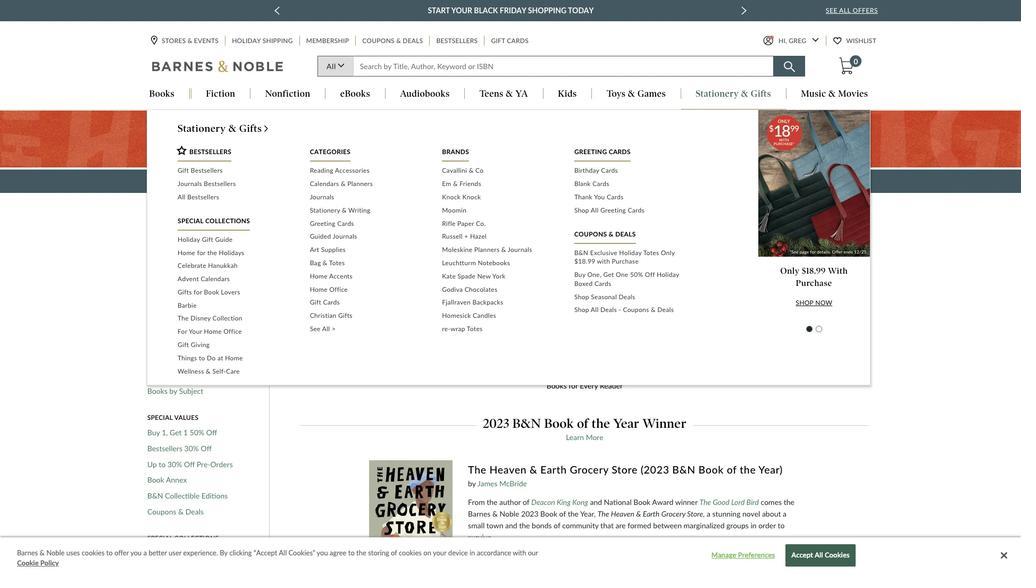 Task type: describe. For each thing, give the bounding box(es) containing it.
reading accessories calendars & planners journals stationery & writing greeting cards guided journals art supplies bag & totes home accents home office gift cards christian gifts see all  >
[[310, 167, 373, 333]]

gift down 'start your black friday shopping today' link
[[491, 37, 506, 45]]

1 vertical spatial 100
[[199, 308, 212, 317]]

2023 inside 2023 b&n book of the year winner learn more
[[483, 416, 510, 432]]

special collections inside the book store main content
[[147, 535, 219, 543]]

boxed
[[575, 280, 593, 288]]

of inside a stunning novel about a small town and the bonds of community that are formed between marginalized groups in order to survive.
[[554, 522, 561, 531]]

all inside b&n exclusive holiday totes only $18.99 with purchase buy one, get one 50% off holiday boxed cards shop seasonal deals shop all deals - coupons & deals
[[591, 306, 599, 314]]

heaven for store,
[[611, 510, 635, 519]]

now
[[816, 299, 833, 307]]

0 vertical spatial gift cards link
[[490, 36, 530, 46]]

teens for teens & ya top 100
[[147, 308, 166, 317]]

clicking
[[229, 549, 252, 558]]

for up favorites
[[197, 249, 206, 257]]

king
[[557, 498, 571, 507]]

of right author
[[523, 498, 530, 507]]

2 horizontal spatial a
[[783, 510, 787, 519]]

read inside the book store discover the best books to read right now including trending titles, bookseller recommendations, new releases and more.
[[411, 231, 425, 240]]

the inside barnes & noble uses cookies to offer you a better user experience. by clicking "accept all cookies" you agree to the storing of cookies on your device in accordance with our cookie policy
[[357, 549, 367, 558]]

teens & ya top 100 link
[[147, 308, 212, 317]]

bestsellers 30% off
[[147, 444, 212, 453]]

guide for holiday gift guide home for the holidays celebrate hanukkah advent calendars gifts for book lovers barbie the disney collection for your home office gift giving things to do at home wellness & self-care
[[215, 236, 233, 244]]

with inside barnes & noble uses cookies to offer you a better user experience. by clicking "accept all cookies" you agree to the storing of cookies on your device in accordance with our cookie policy
[[513, 549, 527, 558]]

previous slide / item image
[[275, 6, 280, 15]]

b&n exclusive holiday totes only $18.99 with purchase link
[[575, 247, 691, 269]]

a inside barnes & noble uses cookies to offer you a better user experience. by clicking "accept all cookies" you agree to the storing of cookies on your device in accordance with our cookie policy
[[143, 549, 147, 558]]

new releases
[[147, 355, 193, 364]]

gift up thank you cards link
[[623, 176, 639, 186]]

fiction button
[[191, 89, 250, 100]]

ebooks button
[[326, 89, 385, 100]]

purchase inside b&n exclusive holiday totes only $18.99 with purchase buy one, get one 50% off holiday boxed cards shop seasonal deals shop all deals - coupons & deals
[[612, 258, 639, 266]]

gifts inside the holiday gift guide home for the holidays celebrate hanukkah advent calendars gifts for book lovers barbie the disney collection for your home office gift giving things to do at home wellness & self-care
[[178, 288, 192, 296]]

releases
[[637, 231, 661, 240]]

book down up at the bottom
[[147, 476, 164, 485]]

0 horizontal spatial coupons & deals link
[[147, 508, 204, 517]]

deals down shop seasonal deals link
[[658, 306, 674, 314]]

shop all deals - coupons & deals link
[[575, 304, 691, 317]]

collections inside the book store main content
[[175, 535, 219, 543]]

award
[[653, 498, 674, 507]]

poured over: the b&n podcast link
[[646, 552, 749, 561]]

sections
[[583, 265, 631, 280]]

cart image
[[840, 58, 854, 75]]

holiday down new
[[620, 249, 642, 257]]

cookies
[[825, 551, 850, 560]]

books by subject link
[[147, 387, 203, 396]]

gift down special collections heading
[[202, 236, 213, 244]]

toys & games
[[607, 89, 666, 99]]

on for about
[[540, 564, 549, 573]]

stationery for stationery & gifts button
[[696, 89, 739, 99]]

ny times® bestsellers link
[[147, 339, 222, 349]]

the inside the book store discover the best books to read right now including trending titles, bookseller recommendations, new releases and more.
[[357, 231, 367, 240]]

you
[[594, 193, 605, 201]]

50% inside b&n exclusive holiday totes only $18.99 with purchase buy one, get one 50% off holiday boxed cards shop seasonal deals shop all deals - coupons & deals
[[631, 271, 644, 279]]

editions
[[202, 492, 228, 501]]

guided
[[310, 233, 331, 241]]

calendars inside the holiday gift guide home for the holidays celebrate hanukkah advent calendars gifts for book lovers barbie the disney collection for your home office gift giving things to do at home wellness & self-care
[[201, 275, 230, 283]]

coupons for coupons & deals 'link' to the right
[[363, 37, 395, 45]]

1 horizontal spatial coupons & deals link
[[361, 36, 424, 46]]

cards inside "heading"
[[609, 148, 631, 156]]

by inside 'books by subject' link
[[170, 387, 177, 396]]

accordance
[[477, 549, 511, 558]]

learn more about the heaven & earth grocery store
[[468, 552, 634, 561]]

james inside the heaven & earth grocery store (2023 b&n book of the year) by james mcbride
[[478, 480, 498, 489]]

cavallini & co em & friends knock knock moomin rifle paper co. russell + hazel moleskine planners & journals leuchtturm notebooks kate spade new york godiva chocolates fjallraven backpacks homesick candles re-wrap totes
[[442, 167, 533, 333]]

coupons for coupons & deals heading
[[575, 230, 607, 238]]

office inside the holiday gift guide home for the holidays celebrate hanukkah advent calendars gifts for book lovers barbie the disney collection for your home office gift giving things to do at home wellness & self-care
[[224, 328, 242, 336]]

poured over: the b&n podcast
[[646, 552, 749, 561]]

and up year,
[[590, 498, 602, 507]]

including
[[457, 231, 484, 240]]

the heaven & earth grocery store (2023 b&n book of the year) image
[[369, 461, 453, 575]]

grocery for store
[[570, 464, 609, 476]]

book annex
[[147, 476, 187, 485]]

coupons & deals inside the book store main content
[[147, 508, 204, 517]]

gifts up gift bestsellers link
[[239, 123, 262, 135]]

store inside the heaven & earth grocery store (2023 b&n book of the year) by james mcbride
[[612, 464, 638, 476]]

holiday gift guide link for home for the holidays
[[178, 233, 294, 247]]

barnes inside comes the barnes & noble 2023 book of the year,
[[468, 510, 491, 519]]

deals left -
[[601, 306, 617, 314]]

bestsellers inside 'heading'
[[189, 148, 232, 156]]

in inside a stunning novel about a small town and the bonds of community that are formed between marginalized groups in order to survive.
[[751, 522, 757, 531]]

teens for teens & ya
[[480, 89, 504, 99]]

only inside only $18.99 with purchase
[[781, 266, 800, 276]]

the inside a stunning novel about a small town and the bonds of community that are formed between marginalized groups in order to survive.
[[520, 522, 530, 531]]

cavallini & co link
[[442, 165, 559, 178]]

logo image
[[152, 60, 284, 75]]

book up the heaven & earth grocery store,
[[634, 498, 651, 507]]

1 vertical spatial gift cards link
[[310, 297, 426, 310]]

manage
[[712, 551, 737, 560]]

30% inside up to 30% off pre-orders link
[[168, 460, 182, 469]]

fiction
[[206, 89, 235, 99]]

annex
[[166, 476, 187, 485]]

and inside and read more about james mcbride on
[[751, 552, 763, 561]]

planners inside cavallini & co em & friends knock knock moomin rifle paper co. russell + hazel moleskine planners & journals leuchtturm notebooks kate spade new york godiva chocolates fjallraven backpacks homesick candles re-wrap totes
[[475, 246, 500, 254]]

wishlist
[[847, 37, 877, 45]]

to right up at the bottom
[[159, 460, 166, 469]]

rifle paper co. link
[[442, 217, 559, 231]]

50% for buy 1, get 1 50% off
[[190, 429, 205, 438]]

journals inside cavallini & co em & friends knock knock moomin rifle paper co. russell + hazel moleskine planners & journals leuchtturm notebooks kate spade new york godiva chocolates fjallraven backpacks homesick candles re-wrap totes
[[508, 246, 533, 254]]

special for buy one, get one 50% off books for every reader link
[[540, 265, 580, 280]]

user image
[[764, 36, 774, 46]]

kate
[[442, 272, 456, 280]]

art supplies link
[[310, 244, 426, 257]]

holiday down b&n exclusive holiday totes only $18.99 with purchase link
[[657, 271, 680, 279]]

books inside buy one, get one 50% off books for every reader
[[547, 382, 567, 391]]

soon
[[174, 371, 191, 380]]

all left 'offers'
[[840, 6, 851, 14]]

bestsellers up special collections heading
[[187, 193, 219, 201]]

privacy alert dialog
[[0, 538, 1022, 575]]

the inside the holiday gift guide home for the holidays celebrate hanukkah advent calendars gifts for book lovers barbie the disney collection for your home office gift giving things to do at home wellness & self-care
[[208, 249, 217, 257]]

small
[[468, 522, 485, 531]]

all inside button
[[815, 551, 824, 560]]

holiday gift guide
[[147, 276, 208, 285]]

godiva chocolates link
[[442, 283, 559, 297]]

1 vertical spatial about
[[507, 552, 526, 561]]

the right over:
[[691, 552, 703, 561]]

cards right you
[[607, 193, 624, 201]]

2 vertical spatial grocery
[[592, 552, 616, 561]]

noble inside barnes & noble uses cookies to offer you a better user experience. by clicking "accept all cookies" you agree to the storing of cookies on your device in accordance with our cookie policy
[[46, 549, 65, 558]]

books
[[383, 231, 401, 240]]

100 for kids top 100
[[177, 323, 190, 333]]

1 horizontal spatial earth
[[573, 552, 590, 561]]

home office link
[[310, 283, 426, 297]]

subject
[[179, 387, 203, 396]]

journals down the reading
[[310, 193, 335, 201]]

special up better
[[147, 535, 173, 543]]

james inside and read more about james mcbride on
[[489, 564, 509, 573]]

membership link
[[305, 36, 350, 46]]

barnes inside barnes & noble uses cookies to offer you a better user experience. by clicking "accept all cookies" you agree to the storing of cookies on your device in accordance with our cookie policy
[[17, 549, 38, 558]]

kids top 100 link
[[147, 323, 190, 333]]

bestsellers down start
[[437, 37, 478, 45]]

of inside comes the barnes & noble 2023 book of the year,
[[560, 510, 566, 519]]

for
[[178, 328, 187, 336]]

accept all cookies
[[792, 551, 850, 560]]

ebooks
[[340, 89, 370, 99]]

holiday left shipping
[[232, 37, 261, 45]]

to inside a stunning novel about a small town and the bonds of community that are formed between marginalized groups in order to survive.
[[778, 522, 785, 531]]

1 vertical spatial top
[[186, 308, 197, 317]]

cards up the discover
[[337, 220, 354, 228]]

deals up shop all deals - coupons & deals link
[[619, 293, 636, 301]]

bird
[[747, 498, 759, 507]]

1 you from the left
[[130, 549, 142, 558]]

your inside the holiday gift guide home for the holidays celebrate hanukkah advent calendars gifts for book lovers barbie the disney collection for your home office gift giving things to do at home wellness & self-care
[[189, 328, 202, 336]]

the heaven & earth grocery store,
[[598, 510, 705, 519]]

mcbride inside the heaven & earth grocery store (2023 b&n book of the year) by james mcbride
[[500, 480, 527, 489]]

up to 30% off pre-orders link
[[147, 460, 233, 469]]

for inside buy one, get one 50% off books for every reader
[[569, 382, 578, 391]]

off inside b&n exclusive holiday totes only $18.99 with purchase buy one, get one 50% off holiday boxed cards shop seasonal deals shop all deals - coupons & deals
[[645, 271, 655, 279]]

christian
[[310, 312, 337, 320]]

holiday gift guide home for the holidays celebrate hanukkah advent calendars gifts for book lovers barbie the disney collection for your home office gift giving things to do at home wellness & self-care
[[178, 236, 245, 376]]

1 more from the left
[[488, 552, 505, 561]]

holiday down customer
[[147, 276, 172, 285]]

to inside the holiday gift guide home for the holidays celebrate hanukkah advent calendars gifts for book lovers barbie the disney collection for your home office gift giving things to do at home wellness & self-care
[[199, 354, 205, 362]]

off up pre-
[[201, 444, 212, 453]]

greeting for thank
[[601, 206, 626, 214]]

2 cookies from the left
[[399, 549, 422, 558]]

gift down the for
[[178, 341, 189, 349]]

shop inside birthday cards blank cards thank you cards shop all greeting cards
[[575, 206, 590, 214]]

uses
[[66, 549, 80, 558]]

office inside reading accessories calendars & planners journals stationery & writing greeting cards guided journals art supplies bag & totes home accents home office gift cards christian gifts see all  >
[[330, 286, 348, 294]]

gift inside reading accessories calendars & planners journals stationery & writing greeting cards guided journals art supplies bag & totes home accents home office gift cards christian gifts see all  >
[[310, 299, 321, 307]]

off inside buy one, get one 50% off books for every reader
[[619, 373, 630, 382]]

cards up you
[[593, 180, 610, 188]]

bestsellers down gift bestsellers link
[[204, 180, 236, 188]]

do
[[207, 354, 216, 362]]

2 horizontal spatial coupons & deals
[[575, 230, 636, 238]]

cards down thank you cards link
[[628, 206, 645, 214]]

your inside the book store main content
[[508, 176, 526, 186]]

all down membership "link"
[[327, 62, 336, 71]]

kids for kids top 100
[[147, 323, 162, 333]]

by inside the heaven & earth grocery store (2023 b&n book of the year) by james mcbride
[[468, 480, 476, 489]]

b&n top 100
[[147, 292, 192, 301]]

grocery for store,
[[662, 510, 686, 519]]

gift left em
[[424, 176, 440, 186]]

gift bestsellers journals bestsellers all bestsellers
[[178, 167, 236, 201]]

the left best
[[147, 549, 160, 559]]

1 horizontal spatial a
[[707, 510, 711, 519]]

cards up christian
[[323, 299, 340, 307]]

hi, greg button
[[764, 36, 820, 46]]

0 vertical spatial coupons & deals
[[363, 37, 423, 45]]

holiday shipping
[[232, 37, 293, 45]]

the down kong
[[568, 510, 579, 519]]

b&n inside 2023 b&n book of the year winner learn more
[[513, 416, 541, 432]]

hazel
[[470, 233, 487, 241]]

all inside birthday cards blank cards thank you cards shop all greeting cards
[[591, 206, 599, 214]]

coupons for coupons & deals 'link' to the left
[[147, 508, 176, 517]]

1 vertical spatial learn
[[468, 552, 486, 561]]

cards down friday at top
[[507, 37, 529, 45]]

novel
[[743, 510, 761, 519]]

mcbride inside and read more about james mcbride on
[[511, 564, 539, 573]]

brands heading
[[442, 148, 469, 162]]

to left offer
[[106, 549, 113, 558]]

0 vertical spatial see
[[826, 6, 838, 14]]

the inside the heaven & earth grocery store (2023 b&n book of the year) by james mcbride
[[468, 464, 487, 476]]

our monthly picks icon image
[[642, 295, 756, 370]]

new
[[622, 231, 635, 240]]

winner
[[643, 416, 687, 432]]

agree
[[330, 549, 347, 558]]

policy
[[40, 560, 59, 568]]

stationery & gifts for stationery & gifts button
[[696, 89, 772, 99]]

bookseller
[[532, 231, 563, 240]]

gift inside 'gift bestsellers journals bestsellers all bestsellers'
[[178, 167, 189, 175]]

bestsellers link
[[436, 36, 479, 46]]

the down bonds
[[528, 552, 539, 561]]

2 vertical spatial heaven
[[541, 552, 565, 561]]

journals up supplies
[[333, 233, 357, 241]]

knock knock link
[[442, 191, 559, 204]]

better
[[149, 549, 167, 558]]

wishlist link
[[834, 36, 878, 46]]

deals left bestsellers link
[[403, 37, 423, 45]]

book inside the heaven & earth grocery store (2023 b&n book of the year) by james mcbride
[[699, 464, 724, 476]]

nonfiction button
[[251, 89, 325, 100]]

reading accessories link
[[310, 165, 426, 178]]

& inside barnes & noble uses cookies to offer you a better user experience. by clicking "accept all cookies" you agree to the storing of cookies on your device in accordance with our cookie policy
[[40, 549, 45, 558]]

next slide / item image
[[742, 6, 747, 15]]

all inside 'gift bestsellers journals bestsellers all bestsellers'
[[178, 193, 186, 201]]

books inside button
[[149, 89, 175, 99]]

gift down customer favorites
[[174, 276, 186, 285]]

0
[[854, 57, 859, 66]]

your inside 'start your black friday shopping today' link
[[451, 6, 472, 15]]

the right from at left
[[487, 498, 498, 507]]

buy inside b&n exclusive holiday totes only $18.99 with purchase buy one, get one 50% off holiday boxed cards shop seasonal deals shop all deals - coupons & deals
[[575, 271, 586, 279]]

leuchtturm
[[442, 259, 476, 267]]

guide for holiday gift guide
[[188, 276, 208, 285]]

em
[[442, 180, 452, 188]]

start your black friday shopping today
[[428, 6, 594, 15]]

holiday gift guide link for b&n top 100
[[147, 276, 208, 285]]

holiday up you
[[590, 176, 621, 186]]

and inside a stunning novel about a small town and the bonds of community that are formed between marginalized groups in order to survive.
[[506, 522, 518, 531]]

2 horizontal spatial guide
[[641, 176, 665, 186]]

art
[[310, 246, 320, 254]]

town
[[487, 522, 504, 531]]

values
[[174, 414, 199, 422]]

noble inside comes the barnes & noble 2023 book of the year,
[[500, 510, 520, 519]]

down arrow image
[[813, 38, 820, 42]]

0 horizontal spatial 2023
[[209, 549, 226, 559]]

off left pre-
[[184, 460, 195, 469]]

list for coupons & deals
[[575, 247, 691, 317]]

book inside 2023 b&n book of the year winner learn more
[[545, 416, 574, 432]]

seasonal
[[591, 293, 617, 301]]

with
[[829, 266, 848, 276]]

gift bestsellers link
[[178, 165, 294, 178]]

store inside the book store discover the best books to read right now including trending titles, bookseller recommendations, new releases and more.
[[530, 209, 567, 230]]

device
[[449, 549, 468, 558]]

journals link
[[310, 191, 426, 204]]

& inside heading
[[609, 230, 614, 238]]

all inside barnes & noble uses cookies to offer you a better user experience. by clicking "accept all cookies" you agree to the storing of cookies on your device in accordance with our cookie policy
[[279, 549, 287, 558]]

list for special collections
[[178, 233, 294, 379]]

offer
[[115, 549, 129, 558]]

coming
[[147, 371, 172, 380]]

blank
[[575, 180, 591, 188]]

planners inside reading accessories calendars & planners journals stationery & writing greeting cards guided journals art supplies bag & totes home accents home office gift cards christian gifts see all  >
[[348, 180, 373, 188]]



Task type: vqa. For each thing, say whether or not it's contained in the screenshot.
the By
yes



Task type: locate. For each thing, give the bounding box(es) containing it.
learn left more
[[566, 433, 584, 442]]

one, up boxed
[[588, 271, 602, 279]]

list containing birthday cards
[[575, 165, 691, 217]]

top for kids top 100
[[163, 323, 175, 333]]

0 vertical spatial james
[[478, 480, 498, 489]]

nonfiction
[[265, 89, 311, 99]]

gift cards link down 'start your black friday shopping today' link
[[490, 36, 530, 46]]

list for greeting cards
[[575, 165, 691, 217]]

all
[[840, 6, 851, 14], [327, 62, 336, 71], [178, 193, 186, 201], [591, 206, 599, 214], [591, 306, 599, 314], [322, 325, 330, 333], [279, 549, 287, 558], [815, 551, 824, 560]]

2 vertical spatial totes
[[467, 325, 483, 333]]

writing
[[349, 206, 371, 214]]

buy inside buy one, get one 50% off books for every reader
[[540, 373, 553, 382]]

totes inside reading accessories calendars & planners journals stationery & writing greeting cards guided journals art supplies bag & totes home accents home office gift cards christian gifts see all  >
[[329, 259, 345, 267]]

the inside the book store discover the best books to read right now including trending titles, bookseller recommendations, new releases and more.
[[454, 209, 484, 230]]

of inside 2023 b&n book of the year winner learn more
[[577, 416, 589, 432]]

learn more link
[[566, 433, 604, 442]]

1 horizontal spatial in
[[751, 522, 757, 531]]

0 vertical spatial store
[[530, 209, 567, 230]]

the book store discover the best books to read right now including trending titles, bookseller recommendations, new releases and more.
[[328, 209, 693, 240]]

50% for buy one, get one 50% off books for every reader
[[602, 373, 617, 382]]

totes inside cavallini & co em & friends knock knock moomin rifle paper co. russell + hazel moleskine planners & journals leuchtturm notebooks kate spade new york godiva chocolates fjallraven backpacks homesick candles re-wrap totes
[[467, 325, 483, 333]]

1 horizontal spatial only
[[781, 266, 800, 276]]

0 horizontal spatial teens
[[147, 308, 166, 317]]

the book store main content
[[0, 110, 1022, 575]]

collections up experience.
[[175, 535, 219, 543]]

0 horizontal spatial earth
[[541, 464, 567, 476]]

book left lovers
[[204, 288, 219, 296]]

& inside comes the barnes & noble 2023 book of the year,
[[493, 510, 498, 519]]

cookies
[[82, 549, 105, 558], [399, 549, 422, 558]]

holiday inside the holiday gift guide home for the holidays celebrate hanukkah advent calendars gifts for book lovers barbie the disney collection for your home office gift giving things to do at home wellness & self-care
[[178, 236, 200, 244]]

kids for kids
[[558, 89, 577, 99]]

see left 'offers'
[[826, 6, 838, 14]]

categories
[[310, 148, 351, 156]]

toys & games button
[[592, 89, 681, 100]]

-
[[619, 306, 622, 314]]

1 vertical spatial new
[[147, 355, 163, 364]]

kids
[[558, 89, 577, 99], [147, 323, 162, 333]]

0 vertical spatial new
[[478, 272, 491, 280]]

home for the holidays link
[[178, 247, 294, 260]]

more inside and read more about james mcbride on
[[781, 552, 798, 561]]

see inside reading accessories calendars & planners journals stationery & writing greeting cards guided journals art supplies bag & totes home accents home office gift cards christian gifts see all  >
[[310, 325, 321, 333]]

bestsellers down 1,
[[147, 444, 183, 453]]

gifts for book lovers link
[[178, 286, 294, 299]]

0 horizontal spatial 30%
[[168, 460, 182, 469]]

& inside the heaven & earth grocery store (2023 b&n book of the year) by james mcbride
[[530, 464, 538, 476]]

blank cards link
[[575, 178, 691, 191]]

on inside barnes & noble uses cookies to offer you a better user experience. by clicking "accept all cookies" you agree to the storing of cookies on your device in accordance with our cookie policy
[[424, 549, 432, 558]]

your
[[451, 6, 472, 15], [508, 176, 526, 186], [189, 328, 202, 336]]

0 horizontal spatial your
[[189, 328, 202, 336]]

2 vertical spatial top
[[163, 323, 175, 333]]

buy for buy 1, get 1 50% off
[[147, 429, 160, 438]]

the inside the heaven & earth grocery store (2023 b&n book of the year) by james mcbride
[[740, 464, 757, 476]]

heaven for store
[[490, 464, 527, 476]]

and inside the book store discover the best books to read right now including trending titles, bookseller recommendations, new releases and more.
[[663, 231, 674, 240]]

totes down candles
[[467, 325, 483, 333]]

get for buy one, get one 50% off books for every reader
[[572, 373, 584, 382]]

+
[[465, 233, 469, 241]]

for down advent
[[194, 288, 202, 296]]

ya down b&n top 100 link
[[175, 308, 184, 317]]

coming soon icon image
[[415, 295, 528, 370]]

more down survive. at the left bottom of page
[[488, 552, 505, 561]]

100 for b&n top 100
[[179, 292, 192, 301]]

1 vertical spatial stationery
[[178, 123, 226, 135]]

1 vertical spatial barnes
[[17, 549, 38, 558]]

0 vertical spatial 2023
[[483, 416, 510, 432]]

0 vertical spatial barnes
[[468, 510, 491, 519]]

$18.99 inside b&n exclusive holiday totes only $18.99 with purchase buy one, get one 50% off holiday boxed cards shop seasonal deals shop all deals - coupons & deals
[[575, 258, 596, 266]]

holiday gift guide link down customer favorites
[[147, 276, 208, 285]]

1 vertical spatial purchase
[[796, 278, 833, 288]]

grocery up between
[[662, 510, 686, 519]]

calendars inside reading accessories calendars & planners journals stationery & writing greeting cards guided journals art supplies bag & totes home accents home office gift cards christian gifts see all  >
[[310, 180, 339, 188]]

1 horizontal spatial purchase
[[796, 278, 833, 288]]

kong
[[573, 498, 589, 507]]

perfect
[[392, 176, 422, 186]]

&
[[188, 37, 192, 45], [397, 37, 401, 45], [506, 89, 513, 99], [628, 89, 636, 99], [742, 89, 749, 99], [829, 89, 836, 99], [229, 123, 237, 135], [469, 167, 474, 175], [341, 180, 346, 188], [453, 180, 458, 188], [342, 206, 347, 214], [609, 230, 614, 238], [502, 246, 506, 254], [323, 259, 328, 267], [651, 306, 656, 314], [168, 308, 173, 317], [206, 368, 211, 376], [530, 464, 538, 476], [178, 508, 184, 517], [493, 510, 498, 519], [637, 510, 641, 519], [40, 549, 45, 558], [566, 552, 571, 561]]

start
[[428, 6, 450, 15]]

get left "reader"
[[572, 373, 584, 382]]

1 horizontal spatial cookies
[[399, 549, 422, 558]]

1 horizontal spatial noble
[[500, 510, 520, 519]]

1 cookies from the left
[[82, 549, 105, 558]]

2 horizontal spatial 2023
[[522, 510, 539, 519]]

order
[[759, 522, 776, 531]]

homesick
[[442, 312, 471, 320]]

on for gift
[[496, 176, 506, 186]]

heaven up are at the right of page
[[611, 510, 635, 519]]

bestsellers down bestsellers 'heading'
[[191, 167, 223, 175]]

only inside b&n exclusive holiday totes only $18.99 with purchase buy one, get one 50% off holiday boxed cards shop seasonal deals shop all deals - coupons & deals
[[661, 249, 675, 257]]

about for a
[[763, 510, 781, 519]]

new down ny
[[147, 355, 163, 364]]

learn inside 2023 b&n book of the year winner learn more
[[566, 433, 584, 442]]

guide up holidays
[[215, 236, 233, 244]]

see down christian
[[310, 325, 321, 333]]

1 vertical spatial see
[[310, 325, 321, 333]]

new releases icon image
[[301, 295, 415, 370]]

exclusive
[[591, 249, 618, 257]]

greeting cards link
[[310, 217, 426, 231]]

0 horizontal spatial 50%
[[190, 429, 205, 438]]

1 vertical spatial guide
[[215, 236, 233, 244]]

1 horizontal spatial learn
[[566, 433, 584, 442]]

kids down search by title, author, keyword or isbn text box
[[558, 89, 577, 99]]

coupons inside heading
[[575, 230, 607, 238]]

0 horizontal spatial a
[[143, 549, 147, 558]]

all down seasonal on the bottom right of the page
[[591, 306, 599, 314]]

buy inside 'link'
[[147, 429, 160, 438]]

barnes down from at left
[[468, 510, 491, 519]]

book inside the book store discover the best books to read right now including trending titles, bookseller recommendations, new releases and more.
[[488, 209, 525, 230]]

1 horizontal spatial with
[[597, 258, 611, 266]]

on down 'learn more about the heaven & earth grocery store'
[[540, 564, 549, 573]]

coupons up exclusive
[[575, 230, 607, 238]]

deals inside the book store main content
[[186, 508, 204, 517]]

2 horizontal spatial buy
[[575, 271, 586, 279]]

birthday cards link
[[575, 165, 691, 178]]

buy one, get one 50% off books for every reader
[[540, 373, 630, 391]]

cards
[[507, 37, 529, 45], [609, 148, 631, 156], [602, 167, 618, 175], [593, 180, 610, 188], [607, 193, 624, 201], [628, 206, 645, 214], [337, 220, 354, 228], [595, 280, 612, 288], [323, 299, 340, 307]]

special collections heading
[[178, 217, 250, 231]]

list
[[178, 165, 294, 204], [310, 165, 426, 336], [442, 165, 559, 336], [575, 165, 691, 217], [178, 233, 294, 379], [575, 247, 691, 317]]

Search by Title, Author, Keyword or ISBN text field
[[353, 56, 774, 77]]

1 horizontal spatial ya
[[516, 89, 528, 99]]

russell
[[442, 233, 463, 241]]

the up the for
[[178, 315, 189, 323]]

gifts inside button
[[751, 89, 772, 99]]

greeting inside birthday cards blank cards thank you cards shop all greeting cards
[[601, 206, 626, 214]]

re-wrap totes link
[[442, 323, 559, 336]]

buy one, get one 50% off holiday boxed cards link
[[575, 269, 691, 291]]

list containing reading accessories
[[310, 165, 426, 336]]

0 vertical spatial buy
[[575, 271, 586, 279]]

0 horizontal spatial gift cards link
[[310, 297, 426, 310]]

1 knock from the left
[[442, 193, 461, 201]]

book inside the holiday gift guide home for the holidays celebrate hanukkah advent calendars gifts for book lovers barbie the disney collection for your home office gift giving things to do at home wellness & self-care
[[204, 288, 219, 296]]

purchase
[[612, 258, 639, 266], [796, 278, 833, 288]]

times®
[[159, 339, 185, 348]]

in right "device"
[[470, 549, 475, 558]]

year)
[[759, 464, 783, 476]]

with down exclusive
[[597, 258, 611, 266]]

get left 1
[[170, 429, 182, 438]]

bestsellers image
[[176, 145, 187, 155]]

grocery down learn more link
[[570, 464, 609, 476]]

new inside the book store main content
[[147, 355, 163, 364]]

bestsellers
[[437, 37, 478, 45], [189, 148, 232, 156], [191, 167, 223, 175], [204, 180, 236, 188], [187, 193, 219, 201], [187, 339, 222, 348], [147, 444, 183, 453]]

0 horizontal spatial guide
[[188, 276, 208, 285]]

2 vertical spatial your
[[189, 328, 202, 336]]

2 horizontal spatial get
[[604, 271, 614, 279]]

see all offers link
[[826, 6, 879, 14]]

coupons inside b&n exclusive holiday totes only $18.99 with purchase buy one, get one 50% off holiday boxed cards shop seasonal deals shop all deals - coupons & deals
[[623, 306, 650, 314]]

audiobooks
[[400, 89, 450, 99]]

store,
[[688, 510, 705, 519]]

special collections down all bestsellers link
[[178, 217, 250, 225]]

list containing cavallini & co
[[442, 165, 559, 336]]

ny
[[147, 339, 157, 348]]

stunning
[[713, 510, 741, 519]]

& inside the holiday gift guide home for the holidays celebrate hanukkah advent calendars gifts for book lovers barbie the disney collection for your home office gift giving things to do at home wellness & self-care
[[206, 368, 211, 376]]

0 vertical spatial stationery
[[696, 89, 739, 99]]

you right offer
[[130, 549, 142, 558]]

1 horizontal spatial one
[[616, 271, 629, 279]]

journals bestsellers link
[[178, 178, 294, 191]]

2 knock from the left
[[463, 193, 481, 201]]

1 vertical spatial one
[[586, 373, 600, 382]]

buy for buy one, get one 50% off books for every reader
[[540, 373, 553, 382]]

of up learn more link
[[577, 416, 589, 432]]

celebrate hanukkah link
[[178, 260, 294, 273]]

100 up barbie
[[179, 292, 192, 301]]

titles,
[[513, 231, 530, 240]]

teens inside button
[[480, 89, 504, 99]]

the inside the holiday gift guide home for the holidays celebrate hanukkah advent calendars gifts for book lovers barbie the disney collection for your home office gift giving things to do at home wellness & self-care
[[178, 315, 189, 323]]

categories heading
[[310, 148, 351, 162]]

purchase inside only $18.99 with purchase
[[796, 278, 833, 288]]

the heaven & earth grocery store (2023 b&n book of the year) by james mcbride
[[468, 464, 783, 489]]

& inside b&n exclusive holiday totes only $18.99 with purchase buy one, get one 50% off holiday boxed cards shop seasonal deals shop all deals - coupons & deals
[[651, 306, 656, 314]]

the right comes
[[784, 498, 795, 507]]

$18.99 inside only $18.99 with purchase
[[803, 266, 826, 276]]

with inside b&n exclusive holiday totes only $18.99 with purchase buy one, get one 50% off holiday boxed cards shop seasonal deals shop all deals - coupons & deals
[[597, 258, 611, 266]]

0 horizontal spatial you
[[130, 549, 142, 558]]

knock up moomin
[[442, 193, 461, 201]]

shop now
[[796, 299, 833, 307]]

see all offers
[[826, 6, 879, 14]]

1 vertical spatial grocery
[[662, 510, 686, 519]]

list for brands
[[442, 165, 559, 336]]

the up the store,
[[700, 498, 712, 507]]

stores & events link
[[151, 36, 220, 46]]

0 vertical spatial only
[[661, 249, 675, 257]]

coupons & deals heading
[[575, 230, 636, 244]]

1 vertical spatial greeting
[[601, 206, 626, 214]]

1 vertical spatial your
[[508, 176, 526, 186]]

pre-
[[197, 460, 210, 469]]

about down accordance
[[468, 564, 487, 573]]

and right "podcast"
[[751, 552, 763, 561]]

shop all greeting cards link
[[575, 204, 691, 217]]

list
[[529, 176, 543, 186]]

special collections up the best books of 2023 at the left of the page
[[147, 535, 219, 543]]

0 horizontal spatial calendars
[[201, 275, 230, 283]]

deals
[[403, 37, 423, 45], [616, 230, 636, 238], [619, 293, 636, 301], [601, 306, 617, 314], [658, 306, 674, 314], [186, 508, 204, 517]]

1 horizontal spatial planners
[[475, 246, 500, 254]]

a up marginalized
[[707, 510, 711, 519]]

0 vertical spatial coupons & deals link
[[361, 36, 424, 46]]

holidays
[[219, 249, 245, 257]]

the inside 2023 b&n book of the year winner learn more
[[592, 416, 611, 432]]

1 horizontal spatial stationery & gifts
[[696, 89, 772, 99]]

get inside b&n exclusive holiday totes only $18.99 with purchase buy one, get one 50% off holiday boxed cards shop seasonal deals shop all deals - coupons & deals
[[604, 271, 614, 279]]

em & friends link
[[442, 178, 559, 191]]

shipping
[[263, 37, 293, 45]]

knock
[[442, 193, 461, 201], [463, 193, 481, 201]]

special up 1,
[[147, 414, 173, 422]]

heaven up james mcbride link
[[490, 464, 527, 476]]

store
[[530, 209, 567, 230], [612, 464, 638, 476], [618, 552, 634, 561]]

0 vertical spatial mcbride
[[500, 480, 527, 489]]

1 vertical spatial collections
[[175, 535, 219, 543]]

journals
[[178, 180, 202, 188], [310, 193, 335, 201], [333, 233, 357, 241], [508, 246, 533, 254]]

greeting for planners
[[310, 220, 336, 228]]

reading
[[310, 167, 334, 175]]

off inside 'link'
[[206, 429, 217, 438]]

the up that
[[598, 510, 610, 519]]

bestsellers heading
[[176, 145, 232, 162]]

the
[[454, 209, 484, 230], [178, 315, 189, 323], [468, 464, 487, 476], [700, 498, 712, 507], [598, 510, 610, 519], [147, 549, 160, 559], [528, 552, 539, 561], [691, 552, 703, 561]]

one down books icon
[[586, 373, 600, 382]]

stationery & gifts inside stationery & gifts button
[[696, 89, 772, 99]]

of inside the heaven & earth grocery store (2023 b&n book of the year) by james mcbride
[[727, 464, 737, 476]]

earth for store,
[[643, 510, 660, 519]]

0 horizontal spatial $18.99
[[575, 258, 596, 266]]

thank you cards link
[[575, 191, 691, 204]]

of left by
[[200, 549, 207, 559]]

0 vertical spatial special collections
[[178, 217, 250, 225]]

1 horizontal spatial 30%
[[184, 444, 199, 453]]

b&n inside the heaven & earth grocery store (2023 b&n book of the year) by james mcbride
[[673, 464, 696, 476]]

0 horizontal spatial kids
[[147, 323, 162, 333]]

0 vertical spatial learn
[[566, 433, 584, 442]]

gift down "bestsellers" icon
[[178, 167, 189, 175]]

knock down friends
[[463, 193, 481, 201]]

the left year)
[[740, 464, 757, 476]]

get up seasonal on the bottom right of the page
[[604, 271, 614, 279]]

0 vertical spatial kids
[[558, 89, 577, 99]]

by down coming soon link
[[170, 387, 177, 396]]

list containing gift bestsellers
[[178, 165, 294, 204]]

earth for store
[[541, 464, 567, 476]]

shop inside the book store main content
[[550, 176, 570, 186]]

the right find
[[377, 176, 390, 186]]

stationery inside button
[[696, 89, 739, 99]]

stationery & gifts button
[[682, 89, 786, 110]]

1 vertical spatial totes
[[329, 259, 345, 267]]

store up bookseller
[[530, 209, 567, 230]]

the up favorites
[[208, 249, 217, 257]]

0 vertical spatial planners
[[348, 180, 373, 188]]

in inside barnes & noble uses cookies to offer you a better user experience. by clicking "accept all cookies" you agree to the storing of cookies on your device in accordance with our cookie policy
[[470, 549, 475, 558]]

b&n inside b&n exclusive holiday totes only $18.99 with purchase buy one, get one 50% off holiday boxed cards shop seasonal deals shop all deals - coupons & deals
[[575, 249, 589, 257]]

ya for teens & ya top 100
[[175, 308, 184, 317]]

2 vertical spatial earth
[[573, 552, 590, 561]]

(2023
[[641, 464, 670, 476]]

everyone
[[456, 176, 493, 186]]

1 vertical spatial james
[[489, 564, 509, 573]]

cookies left 'your'
[[399, 549, 422, 558]]

list containing holiday gift guide
[[178, 233, 294, 379]]

list containing b&n exclusive holiday totes only $18.99 with purchase
[[575, 247, 691, 317]]

1 vertical spatial heaven
[[611, 510, 635, 519]]

0 horizontal spatial heaven
[[490, 464, 527, 476]]

2023 inside comes the barnes & noble 2023 book of the year,
[[522, 510, 539, 519]]

0 vertical spatial get
[[604, 271, 614, 279]]

barnes & noble book of the year! the heaven & earth grocery store. shop now image
[[0, 111, 1022, 168]]

deacon king kong link
[[532, 498, 589, 507]]

of inside barnes & noble uses cookies to offer you a better user experience. by clicking "accept all cookies" you agree to the storing of cookies on your device in accordance with our cookie policy
[[391, 549, 397, 558]]

None field
[[353, 56, 774, 77]]

0 horizontal spatial coupons & deals
[[147, 508, 204, 517]]

read inside and read more about james mcbride on
[[765, 552, 779, 561]]

for down cavallini
[[442, 176, 454, 186]]

1
[[184, 429, 188, 438]]

to right the agree
[[348, 549, 355, 558]]

ya for teens & ya
[[516, 89, 528, 99]]

0 vertical spatial heaven
[[490, 464, 527, 476]]

$18.99 left with
[[803, 266, 826, 276]]

heaven inside the heaven & earth grocery store (2023 b&n book of the year) by james mcbride
[[490, 464, 527, 476]]

1 vertical spatial $18.99
[[803, 266, 826, 276]]

1 vertical spatial mcbride
[[511, 564, 539, 573]]

planners down reading accessories link
[[348, 180, 373, 188]]

cards down greeting cards "heading"
[[602, 167, 618, 175]]

1 vertical spatial office
[[224, 328, 242, 336]]

$18.99
[[575, 258, 596, 266], [803, 266, 826, 276]]

1 horizontal spatial get
[[572, 373, 584, 382]]

30% inside bestsellers 30% off link
[[184, 444, 199, 453]]

thank
[[575, 193, 593, 201]]

advent
[[178, 275, 199, 283]]

gift cards link up see all  > 'link'
[[310, 297, 426, 310]]

special for celebrate hanukkah link
[[178, 217, 204, 225]]

1 horizontal spatial read
[[765, 552, 779, 561]]

books icon image
[[528, 295, 642, 370]]

guide
[[641, 176, 665, 186], [215, 236, 233, 244], [188, 276, 208, 285]]

holiday gift guide link
[[178, 233, 294, 247], [147, 276, 208, 285]]

2 vertical spatial store
[[618, 552, 634, 561]]

1 vertical spatial coupons & deals
[[575, 230, 636, 238]]

0 vertical spatial collections
[[205, 217, 250, 225]]

search image
[[784, 61, 795, 73]]

deacon
[[532, 498, 555, 507]]

to inside the book store discover the best books to read right now including trending titles, bookseller recommendations, new releases and more.
[[403, 231, 410, 240]]

"accept
[[254, 549, 277, 558]]

fjallraven
[[442, 299, 471, 307]]

totes inside b&n exclusive holiday totes only $18.99 with purchase buy one, get one 50% off holiday boxed cards shop seasonal deals shop all deals - coupons & deals
[[644, 249, 660, 257]]

backpacks
[[473, 299, 504, 307]]

1 horizontal spatial new
[[478, 272, 491, 280]]

your right start
[[451, 6, 472, 15]]

list for categories
[[310, 165, 426, 336]]

gifts inside reading accessories calendars & planners journals stationery & writing greeting cards guided journals art supplies bag & totes home accents home office gift cards christian gifts see all  >
[[338, 312, 353, 320]]

kids inside button
[[558, 89, 577, 99]]

0 vertical spatial grocery
[[570, 464, 609, 476]]

hi, greg
[[779, 37, 807, 45]]

earth down award
[[643, 510, 660, 519]]

1 horizontal spatial heaven
[[541, 552, 565, 561]]

james down accordance
[[489, 564, 509, 573]]

0 vertical spatial 30%
[[184, 444, 199, 453]]

journals down bestsellers 'heading'
[[178, 180, 202, 188]]

about for james
[[468, 564, 487, 573]]

2 vertical spatial get
[[170, 429, 182, 438]]

1 vertical spatial planners
[[475, 246, 500, 254]]

new inside cavallini & co em & friends knock knock moomin rifle paper co. russell + hazel moleskine planners & journals leuchtturm notebooks kate spade new york godiva chocolates fjallraven backpacks homesick candles re-wrap totes
[[478, 272, 491, 280]]

off down b&n exclusive holiday totes only $18.99 with purchase link
[[645, 271, 655, 279]]

accents
[[329, 272, 353, 280]]

greeting cards heading
[[575, 148, 631, 162]]

about inside and read more about james mcbride on
[[468, 564, 487, 573]]

0 vertical spatial greeting
[[575, 148, 607, 156]]

1 horizontal spatial 50%
[[602, 373, 617, 382]]

survive.
[[468, 533, 494, 542]]

2 you from the left
[[317, 549, 328, 558]]

1 horizontal spatial one,
[[588, 271, 602, 279]]

grocery inside the heaven & earth grocery store (2023 b&n book of the year) by james mcbride
[[570, 464, 609, 476]]

a left better
[[143, 549, 147, 558]]

cards up seasonal on the bottom right of the page
[[595, 280, 612, 288]]

earth down community
[[573, 552, 590, 561]]

0 vertical spatial read
[[411, 231, 425, 240]]

special down 'gift bestsellers journals bestsellers all bestsellers'
[[178, 217, 204, 225]]

2 vertical spatial 2023
[[209, 549, 226, 559]]

buy 1, get 1 50% off
[[147, 429, 217, 438]]

one inside b&n exclusive holiday totes only $18.99 with purchase buy one, get one 50% off holiday boxed cards shop seasonal deals shop all deals - coupons & deals
[[616, 271, 629, 279]]

1 vertical spatial noble
[[46, 549, 65, 558]]

50% inside 'link'
[[190, 429, 205, 438]]

all right accept
[[815, 551, 824, 560]]

1 vertical spatial 30%
[[168, 460, 182, 469]]

totes down supplies
[[329, 259, 345, 267]]

between
[[654, 522, 682, 531]]

gifts right christian
[[338, 312, 353, 320]]

wellness & self-care link
[[178, 365, 294, 379]]

deals inside heading
[[616, 230, 636, 238]]

special for up to 30% off pre-orders link
[[147, 414, 173, 422]]

signed books icon image
[[756, 295, 869, 370]]

gifts left music
[[751, 89, 772, 99]]

by up from at left
[[468, 480, 476, 489]]

co.
[[476, 220, 486, 228]]

top for b&n top 100
[[165, 292, 177, 301]]

1 vertical spatial calendars
[[201, 275, 230, 283]]

1 horizontal spatial kids
[[558, 89, 577, 99]]

0 horizontal spatial with
[[513, 549, 527, 558]]

book inside comes the barnes & noble 2023 book of the year,
[[541, 510, 558, 519]]

stationery for stationery & gifts 'link'
[[178, 123, 226, 135]]

cards inside b&n exclusive holiday totes only $18.99 with purchase buy one, get one 50% off holiday boxed cards shop seasonal deals shop all deals - coupons & deals
[[595, 280, 612, 288]]

now
[[442, 231, 455, 240]]

2 more from the left
[[781, 552, 798, 561]]

calendars & planners link
[[310, 178, 426, 191]]

2 vertical spatial 100
[[177, 323, 190, 333]]

0 horizontal spatial read
[[411, 231, 425, 240]]

kate spade new york link
[[442, 270, 559, 283]]

book up good
[[699, 464, 724, 476]]

1 horizontal spatial about
[[507, 552, 526, 561]]

deals down b&n collectible editions link
[[186, 508, 204, 517]]

0 vertical spatial your
[[451, 6, 472, 15]]

get for buy 1, get 1 50% off
[[170, 429, 182, 438]]

of up the good lord bird link
[[727, 464, 737, 476]]

0 horizontal spatial about
[[468, 564, 487, 573]]

books button
[[135, 89, 189, 100]]

movies
[[839, 89, 869, 99]]

1 vertical spatial get
[[572, 373, 584, 382]]

1 vertical spatial store
[[612, 464, 638, 476]]

1 vertical spatial special collections
[[147, 535, 219, 543]]

coupons inside the book store main content
[[147, 508, 176, 517]]

james mcbride link
[[478, 480, 527, 489]]

one, inside b&n exclusive holiday totes only $18.99 with purchase buy one, get one 50% off holiday boxed cards shop seasonal deals shop all deals - coupons & deals
[[588, 271, 602, 279]]

stationery & gifts for stationery & gifts 'link'
[[178, 123, 262, 135]]

all up special collections heading
[[178, 193, 186, 201]]

50% inside buy one, get one 50% off books for every reader
[[602, 373, 617, 382]]

$18.99 down exclusive
[[575, 258, 596, 266]]

one inside buy one, get one 50% off books for every reader
[[586, 373, 600, 382]]

ya inside button
[[516, 89, 528, 99]]

the heaven & earth grocery store (2023 b&n book of the year) link
[[468, 463, 801, 479]]

one, inside buy one, get one 50% off books for every reader
[[555, 373, 571, 382]]

0 horizontal spatial totes
[[329, 259, 345, 267]]

on up knock knock 'link'
[[496, 176, 506, 186]]

bestsellers up do
[[187, 339, 222, 348]]

only up shop now in the bottom of the page
[[781, 266, 800, 276]]

office down 'accents'
[[330, 286, 348, 294]]

>
[[332, 325, 336, 333]]



